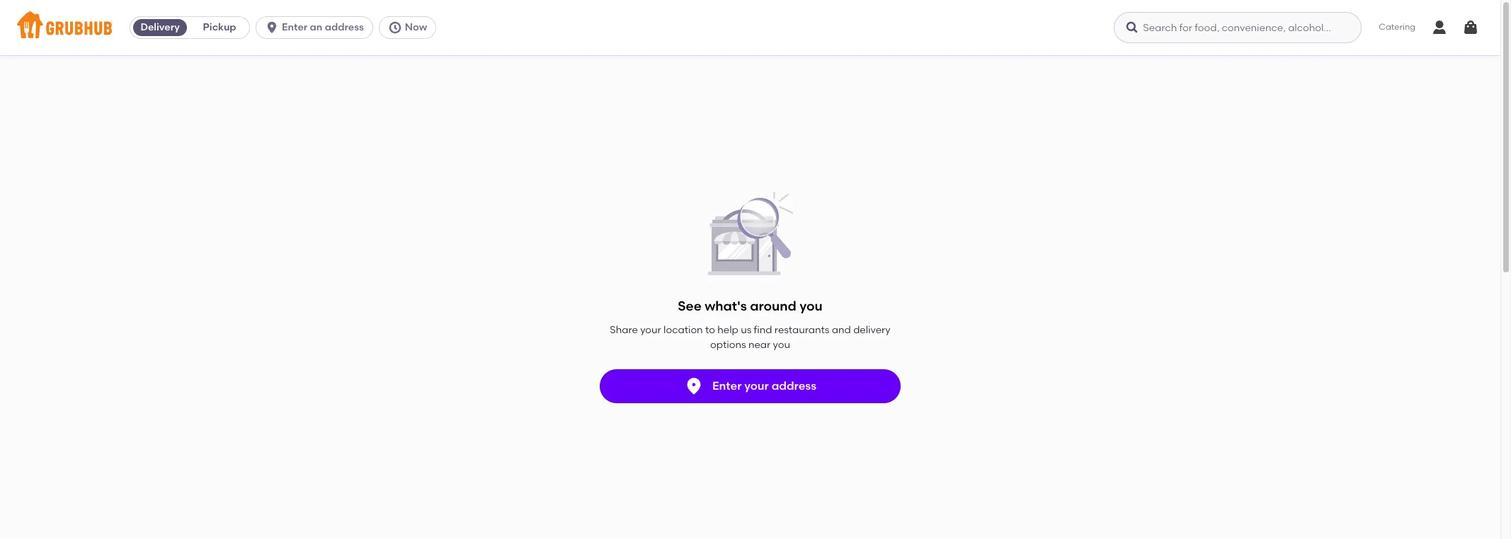 Task type: vqa. For each thing, say whether or not it's contained in the screenshot.
'to' to the right
no



Task type: describe. For each thing, give the bounding box(es) containing it.
catering
[[1380, 22, 1416, 32]]

see what's around you
[[678, 298, 823, 315]]

help
[[718, 325, 739, 337]]

address for enter an address
[[325, 21, 364, 33]]

now button
[[379, 16, 442, 39]]

enter for enter an address
[[282, 21, 308, 33]]

delivery button
[[130, 16, 190, 39]]

share your location to help us find restaurants and delivery options near you
[[610, 325, 891, 351]]

location
[[664, 325, 703, 337]]

enter your address button
[[600, 370, 901, 404]]

svg image inside enter an address button
[[265, 21, 279, 35]]

pickup
[[203, 21, 236, 33]]

delivery
[[141, 21, 180, 33]]

enter for enter your address
[[713, 380, 742, 393]]

position icon image
[[684, 377, 704, 397]]

options
[[711, 339, 746, 351]]

address for enter your address
[[772, 380, 817, 393]]

an
[[310, 21, 323, 33]]

enter an address
[[282, 21, 364, 33]]

Search for food, convenience, alcohol... search field
[[1115, 12, 1363, 43]]

enter an address button
[[256, 16, 379, 39]]

you inside share your location to help us find restaurants and delivery options near you
[[773, 339, 791, 351]]

your for share
[[641, 325, 662, 337]]



Task type: locate. For each thing, give the bounding box(es) containing it.
delivery
[[854, 325, 891, 337]]

share
[[610, 325, 638, 337]]

address down restaurants
[[772, 380, 817, 393]]

enter
[[282, 21, 308, 33], [713, 380, 742, 393]]

0 horizontal spatial you
[[773, 339, 791, 351]]

1 vertical spatial enter
[[713, 380, 742, 393]]

your inside button
[[745, 380, 769, 393]]

address right an
[[325, 21, 364, 33]]

svg image
[[388, 21, 402, 35]]

find
[[754, 325, 773, 337]]

catering button
[[1370, 12, 1426, 44]]

svg image
[[1432, 19, 1449, 36], [1463, 19, 1480, 36], [265, 21, 279, 35], [1126, 21, 1140, 35]]

0 vertical spatial you
[[800, 298, 823, 315]]

restaurants
[[775, 325, 830, 337]]

now
[[405, 21, 427, 33]]

your
[[641, 325, 662, 337], [745, 380, 769, 393]]

1 horizontal spatial you
[[800, 298, 823, 315]]

you up restaurants
[[800, 298, 823, 315]]

near
[[749, 339, 771, 351]]

enter your address
[[713, 380, 817, 393]]

0 horizontal spatial enter
[[282, 21, 308, 33]]

your right share
[[641, 325, 662, 337]]

0 vertical spatial enter
[[282, 21, 308, 33]]

0 horizontal spatial address
[[325, 21, 364, 33]]

to
[[706, 325, 716, 337]]

enter inside the main navigation navigation
[[282, 21, 308, 33]]

address
[[325, 21, 364, 33], [772, 380, 817, 393]]

1 horizontal spatial enter
[[713, 380, 742, 393]]

0 vertical spatial address
[[325, 21, 364, 33]]

enter right position icon
[[713, 380, 742, 393]]

1 vertical spatial your
[[745, 380, 769, 393]]

see
[[678, 298, 702, 315]]

1 vertical spatial address
[[772, 380, 817, 393]]

what's
[[705, 298, 747, 315]]

main navigation navigation
[[0, 0, 1501, 55]]

your for enter
[[745, 380, 769, 393]]

0 horizontal spatial your
[[641, 325, 662, 337]]

your inside share your location to help us find restaurants and delivery options near you
[[641, 325, 662, 337]]

you
[[800, 298, 823, 315], [773, 339, 791, 351]]

enter left an
[[282, 21, 308, 33]]

pickup button
[[190, 16, 249, 39]]

us
[[741, 325, 752, 337]]

1 vertical spatial you
[[773, 339, 791, 351]]

around
[[750, 298, 797, 315]]

your down near
[[745, 380, 769, 393]]

1 horizontal spatial your
[[745, 380, 769, 393]]

and
[[832, 325, 851, 337]]

0 vertical spatial your
[[641, 325, 662, 337]]

1 horizontal spatial address
[[772, 380, 817, 393]]

you right near
[[773, 339, 791, 351]]

address inside the main navigation navigation
[[325, 21, 364, 33]]



